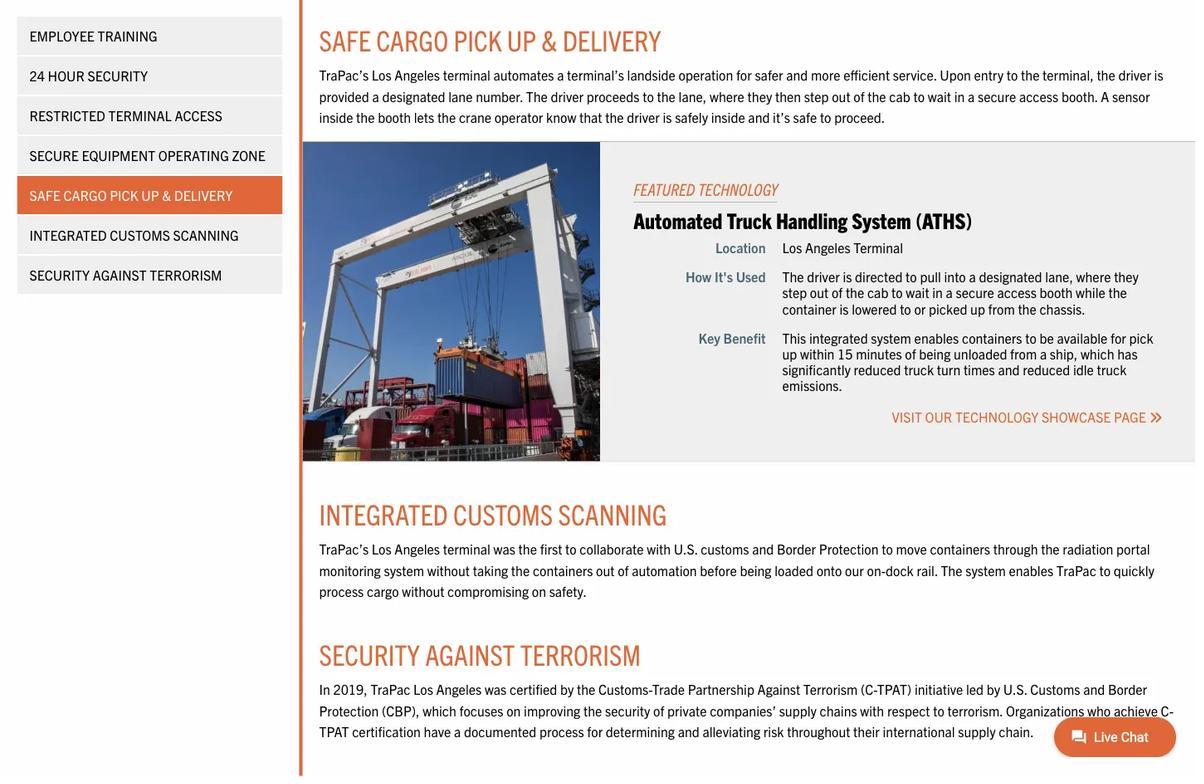 Task type: describe. For each thing, give the bounding box(es) containing it.
the left first
[[519, 541, 537, 558]]

step inside trapac's los angeles terminal automates a terminal's landside operation for safer and more efficient service. upon entry to the terminal, the driver is provided a designated lane number. the driver proceeds to the lane, where they then step out of the cab to wait in a secure access booth. a sensor inside the booth lets the crane operator know that the driver is safely inside and it's safe to proceed.
[[805, 88, 829, 104]]

los inside trapac's los angeles terminal was the first to collaborate with u.s. customs and border protection to move containers through the radiation portal monitoring system without taking the containers out of automation before being loaded onto our on-dock rail. the system enables trapac to quickly process cargo without compromising on safety.
[[372, 541, 392, 558]]

of inside trapac's los angeles terminal was the first to collaborate with u.s. customs and border protection to move containers through the radiation portal monitoring system without taking the containers out of automation before being loaded onto our on-dock rail. the system enables trapac to quickly process cargo without compromising on safety.
[[618, 562, 629, 579]]

visit our technology showcase page link
[[892, 409, 1163, 426]]

partnership
[[688, 681, 755, 698]]

from inside the driver is directed to pull into a designated lane, where they step out of the cab to wait in a secure access booth while the container is lowered to or picked up from the chassis.
[[989, 300, 1015, 317]]

a inside in 2019, trapac los angeles was certified by the customs-trade partnership against terrorism (c-tpat) initiative led by u.s. customs and border protection (cbp), which focuses on improving the security of private companies' supply chains with respect to terrorism. organizations who achieve c- tpat certification have a documented process for determining and alleviating risk throughout their international supply chain.
[[454, 724, 461, 741]]

restricted terminal access
[[29, 107, 223, 124]]

0 horizontal spatial against
[[93, 267, 147, 283]]

truck
[[727, 206, 772, 233]]

the left chassis.
[[1019, 300, 1037, 317]]

lane, inside trapac's los angeles terminal automates a terminal's landside operation for safer and more efficient service. upon entry to the terminal, the driver is provided a designated lane number. the driver proceeds to the lane, where they then step out of the cab to wait in a secure access booth. a sensor inside the booth lets the crane operator know that the driver is safely inside and it's safe to proceed.
[[679, 88, 707, 104]]

1 vertical spatial safe
[[29, 187, 60, 203]]

access inside trapac's los angeles terminal automates a terminal's landside operation for safer and more efficient service. upon entry to the terminal, the driver is provided a designated lane number. the driver proceeds to the lane, where they then step out of the cab to wait in a secure access booth. a sensor inside the booth lets the crane operator know that the driver is safely inside and it's safe to proceed.
[[1020, 88, 1059, 104]]

operation
[[679, 67, 734, 83]]

access
[[175, 107, 223, 124]]

visit our technology showcase page
[[892, 409, 1150, 426]]

chassis.
[[1040, 300, 1086, 317]]

or
[[915, 300, 926, 317]]

a inside this integrated system enables containers to be available for pick up within 15 minutes of being unloaded from a ship, which has significantly reduced truck turn times and reduced idle truck emissions.
[[1041, 346, 1047, 362]]

was inside trapac's los angeles terminal was the first to collaborate with u.s. customs and border protection to move containers through the radiation portal monitoring system without taking the containers out of automation before being loaded onto our on-dock rail. the system enables trapac to quickly process cargo without compromising on safety.
[[494, 541, 516, 558]]

the right taking
[[511, 562, 530, 579]]

integrated customs scanning link
[[17, 216, 283, 254]]

documented
[[464, 724, 537, 741]]

cargo
[[367, 584, 399, 600]]

tpat
[[319, 724, 349, 741]]

with inside in 2019, trapac los angeles was certified by the customs-trade partnership against terrorism (c-tpat) initiative led by u.s. customs and border protection (cbp), which focuses on improving the security of private companies' supply chains with respect to terrorism. organizations who achieve c- tpat certification have a documented process for determining and alleviating risk throughout their international supply chain.
[[861, 703, 885, 719]]

1 horizontal spatial technology
[[956, 409, 1039, 426]]

technology inside featured technology automated truck handling system (aths)
[[699, 179, 778, 199]]

c-
[[1162, 703, 1174, 719]]

service.
[[893, 67, 937, 83]]

provided
[[319, 88, 369, 104]]

they inside trapac's los angeles terminal automates a terminal's landside operation for safer and more efficient service. upon entry to the terminal, the driver is provided a designated lane number. the driver proceeds to the lane, where they then step out of the cab to wait in a secure access booth. a sensor inside the booth lets the crane operator know that the driver is safely inside and it's safe to proceed.
[[748, 88, 773, 104]]

0 horizontal spatial up
[[141, 187, 159, 203]]

risk
[[764, 724, 784, 741]]

1 horizontal spatial integrated customs scanning
[[319, 496, 667, 532]]

this integrated system enables containers to be available for pick up within 15 minutes of being unloaded from a ship, which has significantly reduced truck turn times and reduced idle truck emissions.
[[783, 330, 1154, 394]]

1 horizontal spatial customs
[[454, 496, 553, 532]]

and down private
[[678, 724, 700, 741]]

the down provided
[[356, 109, 375, 126]]

entry
[[975, 67, 1004, 83]]

a right pull
[[946, 284, 953, 301]]

significantly
[[783, 362, 851, 378]]

2 by from the left
[[987, 681, 1001, 698]]

idle
[[1074, 362, 1094, 378]]

process inside in 2019, trapac los angeles was certified by the customs-trade partnership against terrorism (c-tpat) initiative led by u.s. customs and border protection (cbp), which focuses on improving the security of private companies' supply chains with respect to terrorism. organizations who achieve c- tpat certification have a documented process for determining and alleviating risk throughout their international supply chain.
[[540, 724, 584, 741]]

system inside this integrated system enables containers to be available for pick up within 15 minutes of being unloaded from a ship, which has significantly reduced truck turn times and reduced idle truck emissions.
[[871, 330, 912, 346]]

wait inside trapac's los angeles terminal automates a terminal's landside operation for safer and more efficient service. upon entry to the terminal, the driver is provided a designated lane number. the driver proceeds to the lane, where they then step out of the cab to wait in a secure access booth. a sensor inside the booth lets the crane operator know that the driver is safely inside and it's safe to proceed.
[[928, 88, 952, 104]]

operator
[[495, 109, 543, 126]]

turn
[[937, 362, 961, 378]]

system
[[852, 206, 912, 233]]

1 horizontal spatial delivery
[[563, 22, 662, 57]]

throughout
[[787, 724, 851, 741]]

trapac's los angeles terminal automates a terminal's landside operation for safer and more efficient service. upon entry to the terminal, the driver is provided a designated lane number. the driver proceeds to the lane, where they then step out of the cab to wait in a secure access booth. a sensor inside the booth lets the crane operator know that the driver is safely inside and it's safe to proceed.
[[319, 67, 1164, 126]]

initiative
[[915, 681, 964, 698]]

out inside trapac's los angeles terminal was the first to collaborate with u.s. customs and border protection to move containers through the radiation portal monitoring system without taking the containers out of automation before being loaded onto our on-dock rail. the system enables trapac to quickly process cargo without compromising on safety.
[[596, 562, 615, 579]]

1 vertical spatial terminal
[[854, 239, 904, 256]]

the left customs- at bottom
[[577, 681, 596, 698]]

2 reduced from the left
[[1023, 362, 1071, 378]]

0 horizontal spatial terminal
[[108, 107, 172, 124]]

protection inside trapac's los angeles terminal was the first to collaborate with u.s. customs and border protection to move containers through the radiation portal monitoring system without taking the containers out of automation before being loaded onto our on-dock rail. the system enables trapac to quickly process cargo without compromising on safety.
[[820, 541, 879, 558]]

visit
[[892, 409, 923, 426]]

the up a
[[1097, 67, 1116, 83]]

number.
[[476, 88, 523, 104]]

0 vertical spatial without
[[428, 562, 470, 579]]

taking
[[473, 562, 508, 579]]

los inside in 2019, trapac los angeles was certified by the customs-trade partnership against terrorism (c-tpat) initiative led by u.s. customs and border protection (cbp), which focuses on improving the security of private companies' supply chains with respect to terrorism. organizations who achieve c- tpat certification have a documented process for determining and alleviating risk throughout their international supply chain.
[[414, 681, 433, 698]]

of inside this integrated system enables containers to be available for pick up within 15 minutes of being unloaded from a ship, which has significantly reduced truck turn times and reduced idle truck emissions.
[[905, 346, 917, 362]]

terrorism.
[[948, 703, 1003, 719]]

which inside this integrated system enables containers to be available for pick up within 15 minutes of being unloaded from a ship, which has significantly reduced truck turn times and reduced idle truck emissions.
[[1081, 346, 1115, 362]]

portal
[[1117, 541, 1151, 558]]

collaborate
[[580, 541, 644, 558]]

in inside the driver is directed to pull into a designated lane, where they step out of the cab to wait in a secure access booth while the container is lowered to or picked up from the chassis.
[[933, 284, 943, 301]]

1 horizontal spatial &
[[542, 22, 558, 57]]

enables inside trapac's los angeles terminal was the first to collaborate with u.s. customs and border protection to move containers through the radiation portal monitoring system without taking the containers out of automation before being loaded onto our on-dock rail. the system enables trapac to quickly process cargo without compromising on safety.
[[1009, 562, 1054, 579]]

in 2019, trapac los angeles was certified by the customs-trade partnership against terrorism (c-tpat) initiative led by u.s. customs and border protection (cbp), which focuses on improving the security of private companies' supply chains with respect to terrorism. organizations who achieve c- tpat certification have a documented process for determining and alleviating risk throughout their international supply chain.
[[319, 681, 1174, 741]]

integrated customs scanning inside 'link'
[[29, 227, 239, 243]]

move
[[896, 541, 927, 558]]

1 vertical spatial security against terrorism
[[319, 636, 641, 672]]

(cbp),
[[382, 703, 420, 719]]

page
[[1115, 409, 1147, 426]]

containers inside this integrated system enables containers to be available for pick up within 15 minutes of being unloaded from a ship, which has significantly reduced truck turn times and reduced idle truck emissions.
[[963, 330, 1023, 346]]

1 vertical spatial scanning
[[559, 496, 667, 532]]

chains
[[820, 703, 858, 719]]

1 horizontal spatial up
[[507, 22, 537, 57]]

0 horizontal spatial delivery
[[174, 187, 233, 203]]

rail.
[[917, 562, 938, 579]]

1 horizontal spatial integrated
[[319, 496, 448, 532]]

los inside trapac's los angeles terminal automates a terminal's landside operation for safer and more efficient service. upon entry to the terminal, the driver is provided a designated lane number. the driver proceeds to the lane, where they then step out of the cab to wait in a secure access booth. a sensor inside the booth lets the crane operator know that the driver is safely inside and it's safe to proceed.
[[372, 67, 392, 83]]

0 horizontal spatial security against terrorism
[[29, 267, 222, 283]]

through
[[994, 541, 1039, 558]]

1 vertical spatial containers
[[931, 541, 991, 558]]

zone
[[232, 147, 266, 164]]

angeles down the handling
[[806, 239, 851, 256]]

border inside trapac's los angeles terminal was the first to collaborate with u.s. customs and border protection to move containers through the radiation portal monitoring system without taking the containers out of automation before being loaded onto our on-dock rail. the system enables trapac to quickly process cargo without compromising on safety.
[[777, 541, 816, 558]]

terrorism inside in 2019, trapac los angeles was certified by the customs-trade partnership against terrorism (c-tpat) initiative led by u.s. customs and border protection (cbp), which focuses on improving the security of private companies' supply chains with respect to terrorism. organizations who achieve c- tpat certification have a documented process for determining and alleviating risk throughout their international supply chain.
[[804, 681, 858, 698]]

1 vertical spatial without
[[402, 584, 445, 600]]

quickly
[[1114, 562, 1155, 579]]

and inside this integrated system enables containers to be available for pick up within 15 minutes of being unloaded from a ship, which has significantly reduced truck turn times and reduced idle truck emissions.
[[999, 362, 1020, 378]]

more
[[811, 67, 841, 83]]

tpat)
[[878, 681, 912, 698]]

angeles inside trapac's los angeles terminal was the first to collaborate with u.s. customs and border protection to move containers through the radiation portal monitoring system without taking the containers out of automation before being loaded onto our on-dock rail. the system enables trapac to quickly process cargo without compromising on safety.
[[395, 541, 440, 558]]

trapac inside in 2019, trapac los angeles was certified by the customs-trade partnership against terrorism (c-tpat) initiative led by u.s. customs and border protection (cbp), which focuses on improving the security of private companies' supply chains with respect to terrorism. organizations who achieve c- tpat certification have a documented process for determining and alleviating risk throughout their international supply chain.
[[371, 681, 411, 698]]

2 horizontal spatial system
[[966, 562, 1006, 579]]

0 vertical spatial cargo
[[376, 22, 449, 57]]

picked
[[929, 300, 968, 317]]

respect
[[888, 703, 931, 719]]

solid image
[[1150, 412, 1163, 425]]

restricted
[[29, 107, 105, 124]]

to inside in 2019, trapac los angeles was certified by the customs-trade partnership against terrorism (c-tpat) initiative led by u.s. customs and border protection (cbp), which focuses on improving the security of private companies' supply chains with respect to terrorism. organizations who achieve c- tpat certification have a documented process for determining and alleviating risk throughout their international supply chain.
[[934, 703, 945, 719]]

1 horizontal spatial safe cargo pick up & delivery
[[319, 22, 662, 57]]

how
[[686, 269, 712, 285]]

terminal,
[[1043, 67, 1094, 83]]

the inside the driver is directed to pull into a designated lane, where they step out of the cab to wait in a secure access booth while the container is lowered to or picked up from the chassis.
[[783, 269, 804, 285]]

0 horizontal spatial cargo
[[64, 187, 107, 203]]

to inside this integrated system enables containers to be available for pick up within 15 minutes of being unloaded from a ship, which has significantly reduced truck turn times and reduced idle truck emissions.
[[1026, 330, 1037, 346]]

enables inside this integrated system enables containers to be available for pick up within 15 minutes of being unloaded from a ship, which has significantly reduced truck turn times and reduced idle truck emissions.
[[915, 330, 959, 346]]

2 vertical spatial security
[[319, 636, 420, 672]]

customs-
[[599, 681, 653, 698]]

1 vertical spatial against
[[425, 636, 515, 672]]

for inside this integrated system enables containers to be available for pick up within 15 minutes of being unloaded from a ship, which has significantly reduced truck turn times and reduced idle truck emissions.
[[1111, 330, 1127, 346]]

safety.
[[549, 584, 587, 600]]

on inside trapac's los angeles terminal was the first to collaborate with u.s. customs and border protection to move containers through the radiation portal monitoring system without taking the containers out of automation before being loaded onto our on-dock rail. the system enables trapac to quickly process cargo without compromising on safety.
[[532, 584, 546, 600]]

on inside in 2019, trapac los angeles was certified by the customs-trade partnership against terrorism (c-tpat) initiative led by u.s. customs and border protection (cbp), which focuses on improving the security of private companies' supply chains with respect to terrorism. organizations who achieve c- tpat certification have a documented process for determining and alleviating risk throughout their international supply chain.
[[507, 703, 521, 719]]

being inside trapac's los angeles terminal was the first to collaborate with u.s. customs and border protection to move containers through the radiation portal monitoring system without taking the containers out of automation before being loaded onto our on-dock rail. the system enables trapac to quickly process cargo without compromising on safety.
[[740, 562, 772, 579]]

15
[[838, 346, 853, 362]]

a down upon
[[968, 88, 975, 104]]

this
[[783, 330, 807, 346]]

(aths)
[[916, 206, 973, 233]]

compromising
[[448, 584, 529, 600]]

into
[[945, 269, 966, 285]]

key
[[699, 330, 721, 346]]

1 horizontal spatial supply
[[959, 724, 996, 741]]

the left security
[[584, 703, 602, 719]]

u.s. inside trapac's los angeles terminal was the first to collaborate with u.s. customs and border protection to move containers through the radiation portal monitoring system without taking the containers out of automation before being loaded onto our on-dock rail. the system enables trapac to quickly process cargo without compromising on safety.
[[674, 541, 698, 558]]

a right into
[[970, 269, 976, 285]]

cab inside trapac's los angeles terminal automates a terminal's landside operation for safer and more efficient service. upon entry to the terminal, the driver is provided a designated lane number. the driver proceeds to the lane, where they then step out of the cab to wait in a secure access booth. a sensor inside the booth lets the crane operator know that the driver is safely inside and it's safe to proceed.
[[890, 88, 911, 104]]

safe cargo pick up & delivery link
[[17, 176, 283, 214]]

know
[[546, 109, 577, 126]]

and up the who
[[1084, 681, 1106, 698]]

booth.
[[1062, 88, 1098, 104]]

secure inside the driver is directed to pull into a designated lane, where they step out of the cab to wait in a secure access booth while the container is lowered to or picked up from the chassis.
[[956, 284, 995, 301]]

key benefit
[[699, 330, 766, 346]]

benefit
[[724, 330, 766, 346]]

against inside in 2019, trapac los angeles was certified by the customs-trade partnership against terrorism (c-tpat) initiative led by u.s. customs and border protection (cbp), which focuses on improving the security of private companies' supply chains with respect to terrorism. organizations who achieve c- tpat certification have a documented process for determining and alleviating risk throughout their international supply chain.
[[758, 681, 801, 698]]

terminal for customs
[[443, 541, 491, 558]]

1 vertical spatial &
[[162, 187, 171, 203]]

terminal's
[[567, 67, 624, 83]]

directed
[[856, 269, 903, 285]]

times
[[964, 362, 996, 378]]

the right while
[[1109, 284, 1128, 301]]

the down efficient
[[868, 88, 887, 104]]

used
[[736, 269, 766, 285]]

2 vertical spatial containers
[[533, 562, 593, 579]]

secure equipment operating zone
[[29, 147, 266, 164]]

equipment
[[82, 147, 155, 164]]

before
[[700, 562, 737, 579]]

the down "proceeds"
[[606, 109, 624, 126]]

the left terminal,
[[1022, 67, 1040, 83]]

the down landside
[[657, 88, 676, 104]]

a right provided
[[372, 88, 379, 104]]

0 horizontal spatial supply
[[780, 703, 817, 719]]

lowered
[[852, 300, 897, 317]]

automation
[[632, 562, 697, 579]]

our
[[846, 562, 864, 579]]

focuses
[[460, 703, 504, 719]]

unloaded
[[954, 346, 1008, 362]]

cab inside the driver is directed to pull into a designated lane, where they step out of the cab to wait in a secure access booth while the container is lowered to or picked up from the chassis.
[[868, 284, 889, 301]]

it's
[[715, 269, 733, 285]]



Task type: locate. For each thing, give the bounding box(es) containing it.
1 horizontal spatial safe
[[319, 22, 371, 57]]

u.s. up the automation
[[674, 541, 698, 558]]

where inside the driver is directed to pull into a designated lane, where they step out of the cab to wait in a secure access booth while the container is lowered to or picked up from the chassis.
[[1077, 269, 1112, 285]]

1 horizontal spatial terrorism
[[520, 636, 641, 672]]

angeles up focuses
[[436, 681, 482, 698]]

1 vertical spatial integrated
[[319, 496, 448, 532]]

without left taking
[[428, 562, 470, 579]]

out up integrated
[[810, 284, 829, 301]]

safely
[[675, 109, 708, 126]]

designated inside trapac's los angeles terminal automates a terminal's landside operation for safer and more efficient service. upon entry to the terminal, the driver is provided a designated lane number. the driver proceeds to the lane, where they then step out of the cab to wait in a secure access booth. a sensor inside the booth lets the crane operator know that the driver is safely inside and it's safe to proceed.
[[382, 88, 446, 104]]

2 horizontal spatial the
[[941, 562, 963, 579]]

the right lets
[[438, 109, 456, 126]]

1 vertical spatial on
[[507, 703, 521, 719]]

0 horizontal spatial integrated
[[29, 227, 107, 243]]

safe cargo pick up & delivery up the automates at the left top of page
[[319, 22, 662, 57]]

the inside trapac's los angeles terminal was the first to collaborate with u.s. customs and border protection to move containers through the radiation portal monitoring system without taking the containers out of automation before being loaded onto our on-dock rail. the system enables trapac to quickly process cargo without compromising on safety.
[[941, 562, 963, 579]]

technology up truck
[[699, 179, 778, 199]]

booth left while
[[1040, 284, 1073, 301]]

terminal up secure equipment operating zone
[[108, 107, 172, 124]]

delivery up terminal's
[[563, 22, 662, 57]]

process down improving at bottom left
[[540, 724, 584, 741]]

access inside the driver is directed to pull into a designated lane, where they step out of the cab to wait in a secure access booth while the container is lowered to or picked up from the chassis.
[[998, 284, 1037, 301]]

0 vertical spatial where
[[710, 88, 745, 104]]

0 vertical spatial up
[[507, 22, 537, 57]]

1 trapac's from the top
[[319, 67, 369, 83]]

wait
[[928, 88, 952, 104], [906, 284, 930, 301]]

lets
[[414, 109, 435, 126]]

system up cargo in the left of the page
[[384, 562, 424, 579]]

for inside trapac's los angeles terminal automates a terminal's landside operation for safer and more efficient service. upon entry to the terminal, the driver is provided a designated lane number. the driver proceeds to the lane, where they then step out of the cab to wait in a secure access booth. a sensor inside the booth lets the crane operator know that the driver is safely inside and it's safe to proceed.
[[737, 67, 752, 83]]

2 horizontal spatial terrorism
[[804, 681, 858, 698]]

security
[[605, 703, 651, 719]]

2 vertical spatial the
[[941, 562, 963, 579]]

ship,
[[1050, 346, 1078, 362]]

out inside the driver is directed to pull into a designated lane, where they step out of the cab to wait in a secure access booth while the container is lowered to or picked up from the chassis.
[[810, 284, 829, 301]]

terminal for cargo
[[443, 67, 491, 83]]

0 horizontal spatial truck
[[905, 362, 934, 378]]

featured
[[634, 179, 695, 199]]

integrated customs scanning
[[29, 227, 239, 243], [319, 496, 667, 532]]

0 vertical spatial designated
[[382, 88, 446, 104]]

0 vertical spatial safe
[[319, 22, 371, 57]]

0 horizontal spatial which
[[423, 703, 457, 719]]

driver up sensor
[[1119, 67, 1152, 83]]

trapac
[[1057, 562, 1097, 579], [371, 681, 411, 698]]

0 horizontal spatial out
[[596, 562, 615, 579]]

safe cargo pick up & delivery down equipment
[[29, 187, 233, 203]]

integrated
[[810, 330, 868, 346]]

0 horizontal spatial for
[[587, 724, 603, 741]]

2 horizontal spatial against
[[758, 681, 801, 698]]

employee
[[29, 27, 95, 44]]

2 horizontal spatial customs
[[1031, 681, 1081, 698]]

0 vertical spatial secure
[[978, 88, 1017, 104]]

from inside this integrated system enables containers to be available for pick up within 15 minutes of being unloaded from a ship, which has significantly reduced truck turn times and reduced idle truck emissions.
[[1011, 346, 1037, 362]]

2 terminal from the top
[[443, 541, 491, 558]]

the driver is directed to pull into a designated lane, where they step out of the cab to wait in a secure access booth while the container is lowered to or picked up from the chassis.
[[783, 269, 1139, 317]]

0 vertical spatial safe cargo pick up & delivery
[[319, 22, 662, 57]]

driver down "proceeds"
[[627, 109, 660, 126]]

integrated inside 'link'
[[29, 227, 107, 243]]

1 vertical spatial they
[[1115, 269, 1139, 285]]

the right through
[[1042, 541, 1060, 558]]

1 vertical spatial pick
[[110, 187, 138, 203]]

2 inside from the left
[[712, 109, 746, 126]]

24
[[29, 67, 45, 84]]

cab down service.
[[890, 88, 911, 104]]

up inside the driver is directed to pull into a designated lane, where they step out of the cab to wait in a secure access booth while the container is lowered to or picked up from the chassis.
[[971, 300, 986, 317]]

protection up our
[[820, 541, 879, 558]]

integrated customs scanning up taking
[[319, 496, 667, 532]]

designated inside the driver is directed to pull into a designated lane, where they step out of the cab to wait in a secure access booth while the container is lowered to or picked up from the chassis.
[[979, 269, 1043, 285]]

cargo
[[376, 22, 449, 57], [64, 187, 107, 203]]

for inside in 2019, trapac los angeles was certified by the customs-trade partnership against terrorism (c-tpat) initiative led by u.s. customs and border protection (cbp), which focuses on improving the security of private companies' supply chains with respect to terrorism. organizations who achieve c- tpat certification have a documented process for determining and alleviating risk throughout their international supply chain.
[[587, 724, 603, 741]]

step inside the driver is directed to pull into a designated lane, where they step out of the cab to wait in a secure access booth while the container is lowered to or picked up from the chassis.
[[783, 284, 807, 301]]

inside down provided
[[319, 109, 353, 126]]

0 horizontal spatial border
[[777, 541, 816, 558]]

los angeles terminal
[[783, 239, 904, 256]]

alleviating
[[703, 724, 761, 741]]

trade
[[653, 681, 685, 698]]

0 vertical spatial security
[[88, 67, 148, 84]]

1 horizontal spatial out
[[810, 284, 829, 301]]

trapac's for integrated customs scanning
[[319, 541, 369, 558]]

which up have
[[423, 703, 457, 719]]

0 vertical spatial protection
[[820, 541, 879, 558]]

1 vertical spatial up
[[141, 187, 159, 203]]

1 terminal from the top
[[443, 67, 491, 83]]

containers up safety.
[[533, 562, 593, 579]]

0 vertical spatial scanning
[[173, 227, 239, 243]]

with
[[647, 541, 671, 558], [861, 703, 885, 719]]

which
[[1081, 346, 1115, 362], [423, 703, 457, 719]]

lane
[[449, 88, 473, 104]]

container
[[783, 300, 837, 317]]

they down safer
[[748, 88, 773, 104]]

out inside trapac's los angeles terminal automates a terminal's landside operation for safer and more efficient service. upon entry to the terminal, the driver is provided a designated lane number. the driver proceeds to the lane, where they then step out of the cab to wait in a secure access booth. a sensor inside the booth lets the crane operator know that the driver is safely inside and it's safe to proceed.
[[832, 88, 851, 104]]

angeles inside in 2019, trapac los angeles was certified by the customs-trade partnership against terrorism (c-tpat) initiative led by u.s. customs and border protection (cbp), which focuses on improving the security of private companies' supply chains with respect to terrorism. organizations who achieve c- tpat certification have a documented process for determining and alleviating risk throughout their international supply chain.
[[436, 681, 482, 698]]

0 horizontal spatial u.s.
[[674, 541, 698, 558]]

in down upon
[[955, 88, 965, 104]]

protection inside in 2019, trapac los angeles was certified by the customs-trade partnership against terrorism (c-tpat) initiative led by u.s. customs and border protection (cbp), which focuses on improving the security of private companies' supply chains with respect to terrorism. organizations who achieve c- tpat certification have a documented process for determining and alleviating risk throughout their international supply chain.
[[319, 703, 379, 719]]

they
[[748, 88, 773, 104], [1115, 269, 1139, 285]]

& up the automates at the left top of page
[[542, 22, 558, 57]]

safe down the secure at the top left of the page
[[29, 187, 60, 203]]

& up integrated customs scanning 'link' in the left of the page
[[162, 187, 171, 203]]

protection
[[820, 541, 879, 558], [319, 703, 379, 719]]

1 vertical spatial terminal
[[443, 541, 491, 558]]

which inside in 2019, trapac los angeles was certified by the customs-trade partnership against terrorism (c-tpat) initiative led by u.s. customs and border protection (cbp), which focuses on improving the security of private companies' supply chains with respect to terrorism. organizations who achieve c- tpat certification have a documented process for determining and alleviating risk throughout their international supply chain.
[[423, 703, 457, 719]]

trapac up (cbp),
[[371, 681, 411, 698]]

0 vertical spatial &
[[542, 22, 558, 57]]

in
[[319, 681, 330, 698]]

supply up throughout
[[780, 703, 817, 719]]

2 truck from the left
[[1098, 362, 1127, 378]]

the right rail.
[[941, 562, 963, 579]]

that
[[580, 109, 603, 126]]

0 horizontal spatial inside
[[319, 109, 353, 126]]

out
[[832, 88, 851, 104], [810, 284, 829, 301], [596, 562, 615, 579]]

terrorism up customs- at bottom
[[520, 636, 641, 672]]

and up then
[[787, 67, 808, 83]]

automated
[[634, 206, 723, 233]]

crane
[[459, 109, 492, 126]]

1 vertical spatial lane,
[[1046, 269, 1074, 285]]

border up achieve
[[1109, 681, 1148, 698]]

system down lowered
[[871, 330, 912, 346]]

secure equipment operating zone link
[[17, 136, 283, 174]]

in inside trapac's los angeles terminal automates a terminal's landside operation for safer and more efficient service. upon entry to the terminal, the driver is provided a designated lane number. the driver proceeds to the lane, where they then step out of the cab to wait in a secure access booth. a sensor inside the booth lets the crane operator know that the driver is safely inside and it's safe to proceed.
[[955, 88, 965, 104]]

terminal up lane
[[443, 67, 491, 83]]

1 vertical spatial protection
[[319, 703, 379, 719]]

angeles up lets
[[395, 67, 440, 83]]

enables
[[915, 330, 959, 346], [1009, 562, 1054, 579]]

cargo down the secure at the top left of the page
[[64, 187, 107, 203]]

driver up know
[[551, 88, 584, 104]]

2 vertical spatial terrorism
[[804, 681, 858, 698]]

how it's used
[[686, 269, 766, 285]]

wait inside the driver is directed to pull into a designated lane, where they step out of the cab to wait in a secure access booth while the container is lowered to or picked up from the chassis.
[[906, 284, 930, 301]]

secure down entry
[[978, 88, 1017, 104]]

1 vertical spatial border
[[1109, 681, 1148, 698]]

trapac's for safe cargo pick up & delivery
[[319, 67, 369, 83]]

0 horizontal spatial designated
[[382, 88, 446, 104]]

u.s. inside in 2019, trapac los angeles was certified by the customs-trade partnership against terrorism (c-tpat) initiative led by u.s. customs and border protection (cbp), which focuses on improving the security of private companies' supply chains with respect to terrorism. organizations who achieve c- tpat certification have a documented process for determining and alleviating risk throughout their international supply chain.
[[1004, 681, 1028, 698]]

the
[[526, 88, 548, 104], [783, 269, 804, 285], [941, 562, 963, 579]]

1 vertical spatial up
[[783, 346, 798, 362]]

customs up organizations
[[1031, 681, 1081, 698]]

terminal up taking
[[443, 541, 491, 558]]

in left into
[[933, 284, 943, 301]]

a right have
[[454, 724, 461, 741]]

companies'
[[710, 703, 776, 719]]

0 horizontal spatial on
[[507, 703, 521, 719]]

was up taking
[[494, 541, 516, 558]]

1 vertical spatial wait
[[906, 284, 930, 301]]

1 horizontal spatial the
[[783, 269, 804, 285]]

international
[[883, 724, 956, 741]]

employee training
[[29, 27, 158, 44]]

certified
[[510, 681, 557, 698]]

1 horizontal spatial inside
[[712, 109, 746, 126]]

the inside trapac's los angeles terminal automates a terminal's landside operation for safer and more efficient service. upon entry to the terminal, the driver is provided a designated lane number. the driver proceeds to the lane, where they then step out of the cab to wait in a secure access booth. a sensor inside the booth lets the crane operator know that the driver is safely inside and it's safe to proceed.
[[526, 88, 548, 104]]

employee training link
[[17, 17, 283, 55]]

terrorism inside security against terrorism link
[[150, 267, 222, 283]]

trapac down radiation
[[1057, 562, 1097, 579]]

showcase
[[1042, 409, 1112, 426]]

security
[[88, 67, 148, 84], [29, 267, 90, 283], [319, 636, 420, 672]]

of inside trapac's los angeles terminal automates a terminal's landside operation for safer and more efficient service. upon entry to the terminal, the driver is provided a designated lane number. the driver proceeds to the lane, where they then step out of the cab to wait in a secure access booth. a sensor inside the booth lets the crane operator know that the driver is safely inside and it's safe to proceed.
[[854, 88, 865, 104]]

0 horizontal spatial terrorism
[[150, 267, 222, 283]]

1 horizontal spatial protection
[[820, 541, 879, 558]]

1 horizontal spatial pick
[[454, 22, 502, 57]]

customs inside in 2019, trapac los angeles was certified by the customs-trade partnership against terrorism (c-tpat) initiative led by u.s. customs and border protection (cbp), which focuses on improving the security of private companies' supply chains with respect to terrorism. organizations who achieve c- tpat certification have a documented process for determining and alleviating risk throughout their international supply chain.
[[1031, 681, 1081, 698]]

0 vertical spatial security against terrorism
[[29, 267, 222, 283]]

pick up the automates at the left top of page
[[454, 22, 502, 57]]

for left safer
[[737, 67, 752, 83]]

1 vertical spatial supply
[[959, 724, 996, 741]]

border up loaded
[[777, 541, 816, 558]]

&
[[542, 22, 558, 57], [162, 187, 171, 203]]

trapac's inside trapac's los angeles terminal automates a terminal's landside operation for safer and more efficient service. upon entry to the terminal, the driver is provided a designated lane number. the driver proceeds to the lane, where they then step out of the cab to wait in a secure access booth. a sensor inside the booth lets the crane operator know that the driver is safely inside and it's safe to proceed.
[[319, 67, 369, 83]]

terminal down system
[[854, 239, 904, 256]]

security against terrorism link
[[17, 256, 283, 294]]

technology
[[699, 179, 778, 199], [956, 409, 1039, 426]]

1 vertical spatial cargo
[[64, 187, 107, 203]]

terminal inside trapac's los angeles terminal was the first to collaborate with u.s. customs and border protection to move containers through the radiation portal monitoring system without taking the containers out of automation before being loaded onto our on-dock rail. the system enables trapac to quickly process cargo without compromising on safety.
[[443, 541, 491, 558]]

being inside this integrated system enables containers to be available for pick up within 15 minutes of being unloaded from a ship, which has significantly reduced truck turn times and reduced idle truck emissions.
[[920, 346, 951, 362]]

0 vertical spatial step
[[805, 88, 829, 104]]

0 vertical spatial with
[[647, 541, 671, 558]]

determining
[[606, 724, 675, 741]]

1 vertical spatial out
[[810, 284, 829, 301]]

secure right pull
[[956, 284, 995, 301]]

0 vertical spatial booth
[[378, 109, 411, 126]]

lane, inside the driver is directed to pull into a designated lane, where they step out of the cab to wait in a secure access booth while the container is lowered to or picked up from the chassis.
[[1046, 269, 1074, 285]]

up left within
[[783, 346, 798, 362]]

restricted terminal access link
[[17, 96, 283, 135]]

they inside the driver is directed to pull into a designated lane, where they step out of the cab to wait in a secure access booth while the container is lowered to or picked up from the chassis.
[[1115, 269, 1139, 285]]

a left terminal's
[[557, 67, 564, 83]]

booth inside trapac's los angeles terminal automates a terminal's landside operation for safer and more efficient service. upon entry to the terminal, the driver is provided a designated lane number. the driver proceeds to the lane, where they then step out of the cab to wait in a secure access booth. a sensor inside the booth lets the crane operator know that the driver is safely inside and it's safe to proceed.
[[378, 109, 411, 126]]

chain.
[[999, 724, 1035, 741]]

angeles inside trapac's los angeles terminal automates a terminal's landside operation for safer and more efficient service. upon entry to the terminal, the driver is provided a designated lane number. the driver proceeds to the lane, where they then step out of the cab to wait in a secure access booth. a sensor inside the booth lets the crane operator know that the driver is safely inside and it's safe to proceed.
[[395, 67, 440, 83]]

0 horizontal spatial in
[[933, 284, 943, 301]]

proceed.
[[835, 109, 886, 126]]

minutes
[[856, 346, 902, 362]]

0 horizontal spatial technology
[[699, 179, 778, 199]]

1 reduced from the left
[[854, 362, 902, 378]]

a
[[1101, 88, 1110, 104]]

where down operation at the top of the page
[[710, 88, 745, 104]]

2 vertical spatial for
[[587, 724, 603, 741]]

0 horizontal spatial customs
[[110, 227, 170, 243]]

0 horizontal spatial pick
[[110, 187, 138, 203]]

of inside the driver is directed to pull into a designated lane, where they step out of the cab to wait in a secure access booth while the container is lowered to or picked up from the chassis.
[[832, 284, 843, 301]]

driver
[[1119, 67, 1152, 83], [551, 88, 584, 104], [627, 109, 660, 126], [807, 269, 840, 285]]

1 horizontal spatial being
[[920, 346, 951, 362]]

was inside in 2019, trapac los angeles was certified by the customs-trade partnership against terrorism (c-tpat) initiative led by u.s. customs and border protection (cbp), which focuses on improving the security of private companies' supply chains with respect to terrorism. organizations who achieve c- tpat certification have a documented process for determining and alleviating risk throughout their international supply chain.
[[485, 681, 507, 698]]

secure inside trapac's los angeles terminal automates a terminal's landside operation for safer and more efficient service. upon entry to the terminal, the driver is provided a designated lane number. the driver proceeds to the lane, where they then step out of the cab to wait in a secure access booth. a sensor inside the booth lets the crane operator know that the driver is safely inside and it's safe to proceed.
[[978, 88, 1017, 104]]

1 vertical spatial where
[[1077, 269, 1112, 285]]

and right the customs
[[753, 541, 774, 558]]

the
[[1022, 67, 1040, 83], [1097, 67, 1116, 83], [657, 88, 676, 104], [868, 88, 887, 104], [356, 109, 375, 126], [438, 109, 456, 126], [606, 109, 624, 126], [846, 284, 865, 301], [1109, 284, 1128, 301], [1019, 300, 1037, 317], [519, 541, 537, 558], [1042, 541, 1060, 558], [511, 562, 530, 579], [577, 681, 596, 698], [584, 703, 602, 719]]

for
[[737, 67, 752, 83], [1111, 330, 1127, 346], [587, 724, 603, 741]]

0 vertical spatial wait
[[928, 88, 952, 104]]

landside
[[628, 67, 676, 83]]

and inside trapac's los angeles terminal was the first to collaborate with u.s. customs and border protection to move containers through the radiation portal monitoring system without taking the containers out of automation before being loaded onto our on-dock rail. the system enables trapac to quickly process cargo without compromising on safety.
[[753, 541, 774, 558]]

where up chassis.
[[1077, 269, 1112, 285]]

from
[[989, 300, 1015, 317], [1011, 346, 1037, 362]]

customs
[[701, 541, 749, 558]]

lane,
[[679, 88, 707, 104], [1046, 269, 1074, 285]]

containers
[[963, 330, 1023, 346], [931, 541, 991, 558], [533, 562, 593, 579]]

featured technology automated truck handling system (aths)
[[634, 179, 973, 233]]

angeles up cargo in the left of the page
[[395, 541, 440, 558]]

2 horizontal spatial out
[[832, 88, 851, 104]]

1 inside from the left
[[319, 109, 353, 126]]

containers up times
[[963, 330, 1023, 346]]

integrated down the secure at the top left of the page
[[29, 227, 107, 243]]

pick down equipment
[[110, 187, 138, 203]]

1 horizontal spatial lane,
[[1046, 269, 1074, 285]]

1 horizontal spatial on
[[532, 584, 546, 600]]

of left lowered
[[832, 284, 843, 301]]

and left it's
[[749, 109, 770, 126]]

containers up rail.
[[931, 541, 991, 558]]

0 vertical spatial being
[[920, 346, 951, 362]]

was up focuses
[[485, 681, 507, 698]]

being left the unloaded
[[920, 346, 951, 362]]

1 vertical spatial was
[[485, 681, 507, 698]]

private
[[668, 703, 707, 719]]

(c-
[[861, 681, 878, 698]]

of down collaborate
[[618, 562, 629, 579]]

customs inside integrated customs scanning 'link'
[[110, 227, 170, 243]]

up up the automates at the left top of page
[[507, 22, 537, 57]]

trapac's inside trapac's los angeles terminal was the first to collaborate with u.s. customs and border protection to move containers through the radiation portal monitoring system without taking the containers out of automation before being loaded onto our on-dock rail. the system enables trapac to quickly process cargo without compromising on safety.
[[319, 541, 369, 558]]

0 vertical spatial cab
[[890, 88, 911, 104]]

sensor
[[1113, 88, 1151, 104]]

1 vertical spatial terrorism
[[520, 636, 641, 672]]

access
[[1020, 88, 1059, 104], [998, 284, 1037, 301]]

1 by from the left
[[561, 681, 574, 698]]

0 horizontal spatial system
[[384, 562, 424, 579]]

booth left lets
[[378, 109, 411, 126]]

1 horizontal spatial security against terrorism
[[319, 636, 641, 672]]

terminal inside trapac's los angeles terminal automates a terminal's landside operation for safer and more efficient service. upon entry to the terminal, the driver is provided a designated lane number. the driver proceeds to the lane, where they then step out of the cab to wait in a secure access booth. a sensor inside the booth lets the crane operator know that the driver is safely inside and it's safe to proceed.
[[443, 67, 491, 83]]

which left has
[[1081, 346, 1115, 362]]

0 horizontal spatial reduced
[[854, 362, 902, 378]]

of down trade
[[654, 703, 665, 719]]

0 vertical spatial terminal
[[108, 107, 172, 124]]

designated
[[382, 88, 446, 104], [979, 269, 1043, 285]]

hour
[[48, 67, 85, 84]]

reduced right 15
[[854, 362, 902, 378]]

up inside this integrated system enables containers to be available for pick up within 15 minutes of being unloaded from a ship, which has significantly reduced truck turn times and reduced idle truck emissions.
[[783, 346, 798, 362]]

0 horizontal spatial with
[[647, 541, 671, 558]]

lane, up safely
[[679, 88, 707, 104]]

against up focuses
[[425, 636, 515, 672]]

step up this
[[783, 284, 807, 301]]

trapac inside trapac's los angeles terminal was the first to collaborate with u.s. customs and border protection to move containers through the radiation portal monitoring system without taking the containers out of automation before being loaded onto our on-dock rail. the system enables trapac to quickly process cargo without compromising on safety.
[[1057, 562, 1097, 579]]

with up the automation
[[647, 541, 671, 558]]

cab left or in the right of the page
[[868, 284, 889, 301]]

1 vertical spatial enables
[[1009, 562, 1054, 579]]

1 vertical spatial trapac's
[[319, 541, 369, 558]]

access left chassis.
[[998, 284, 1037, 301]]

1 horizontal spatial where
[[1077, 269, 1112, 285]]

cargo up lets
[[376, 22, 449, 57]]

their
[[854, 724, 880, 741]]

0 vertical spatial the
[[526, 88, 548, 104]]

enables down through
[[1009, 562, 1054, 579]]

driver up container
[[807, 269, 840, 285]]

with inside trapac's los angeles terminal was the first to collaborate with u.s. customs and border protection to move containers through the radiation portal monitoring system without taking the containers out of automation before being loaded onto our on-dock rail. the system enables trapac to quickly process cargo without compromising on safety.
[[647, 541, 671, 558]]

inside right safely
[[712, 109, 746, 126]]

step down "more"
[[805, 88, 829, 104]]

safe
[[319, 22, 371, 57], [29, 187, 60, 203]]

0 vertical spatial integrated
[[29, 227, 107, 243]]

has
[[1118, 346, 1138, 362]]

driver inside the driver is directed to pull into a designated lane, where they step out of the cab to wait in a secure access booth while the container is lowered to or picked up from the chassis.
[[807, 269, 840, 285]]

scanning up security against terrorism link
[[173, 227, 239, 243]]

0 vertical spatial access
[[1020, 88, 1059, 104]]

1 vertical spatial from
[[1011, 346, 1037, 362]]

with down (c-
[[861, 703, 885, 719]]

on
[[532, 584, 546, 600], [507, 703, 521, 719]]

1 truck from the left
[[905, 362, 934, 378]]

1 vertical spatial for
[[1111, 330, 1127, 346]]

0 horizontal spatial safe cargo pick up & delivery
[[29, 187, 233, 203]]

for left pick
[[1111, 330, 1127, 346]]

2 vertical spatial against
[[758, 681, 801, 698]]

border inside in 2019, trapac los angeles was certified by the customs-trade partnership against terrorism (c-tpat) initiative led by u.s. customs and border protection (cbp), which focuses on improving the security of private companies' supply chains with respect to terrorism. organizations who achieve c- tpat certification have a documented process for determining and alleviating risk throughout their international supply chain.
[[1109, 681, 1148, 698]]

1 vertical spatial security
[[29, 267, 90, 283]]

within
[[801, 346, 835, 362]]

0 vertical spatial enables
[[915, 330, 959, 346]]

against up the companies'
[[758, 681, 801, 698]]

safe
[[794, 109, 817, 126]]

designated up lets
[[382, 88, 446, 104]]

where inside trapac's los angeles terminal automates a terminal's landside operation for safer and more efficient service. upon entry to the terminal, the driver is provided a designated lane number. the driver proceeds to the lane, where they then step out of the cab to wait in a secure access booth. a sensor inside the booth lets the crane operator know that the driver is safely inside and it's safe to proceed.
[[710, 88, 745, 104]]

is
[[1155, 67, 1164, 83], [663, 109, 672, 126], [843, 269, 852, 285], [840, 300, 849, 317]]

0 vertical spatial trapac
[[1057, 562, 1097, 579]]

protection down the 2019, on the bottom of the page
[[319, 703, 379, 719]]

of inside in 2019, trapac los angeles was certified by the customs-trade partnership against terrorism (c-tpat) initiative led by u.s. customs and border protection (cbp), which focuses on improving the security of private companies' supply chains with respect to terrorism. organizations who achieve c- tpat certification have a documented process for determining and alleviating risk throughout their international supply chain.
[[654, 703, 665, 719]]

lane, up chassis.
[[1046, 269, 1074, 285]]

the down the los angeles terminal
[[846, 284, 865, 301]]

scanning inside 'link'
[[173, 227, 239, 243]]

loaded
[[775, 562, 814, 579]]

process inside trapac's los angeles terminal was the first to collaborate with u.s. customs and border protection to move containers through the radiation portal monitoring system without taking the containers out of automation before being loaded onto our on-dock rail. the system enables trapac to quickly process cargo without compromising on safety.
[[319, 584, 364, 600]]

who
[[1088, 703, 1111, 719]]

supply
[[780, 703, 817, 719], [959, 724, 996, 741]]

integrated
[[29, 227, 107, 243], [319, 496, 448, 532]]

where
[[710, 88, 745, 104], [1077, 269, 1112, 285]]

0 vertical spatial was
[[494, 541, 516, 558]]

0 horizontal spatial protection
[[319, 703, 379, 719]]

2 trapac's from the top
[[319, 541, 369, 558]]

operating
[[158, 147, 229, 164]]

0 horizontal spatial cab
[[868, 284, 889, 301]]

border
[[777, 541, 816, 558], [1109, 681, 1148, 698]]

0 vertical spatial border
[[777, 541, 816, 558]]

the up container
[[783, 269, 804, 285]]

1 vertical spatial integrated customs scanning
[[319, 496, 667, 532]]

1 horizontal spatial truck
[[1098, 362, 1127, 378]]

led
[[967, 681, 984, 698]]

booth inside the driver is directed to pull into a designated lane, where they step out of the cab to wait in a secure access booth while the container is lowered to or picked up from the chassis.
[[1040, 284, 1073, 301]]

on-
[[867, 562, 886, 579]]

0 horizontal spatial by
[[561, 681, 574, 698]]



Task type: vqa. For each thing, say whether or not it's contained in the screenshot.
lowered
yes



